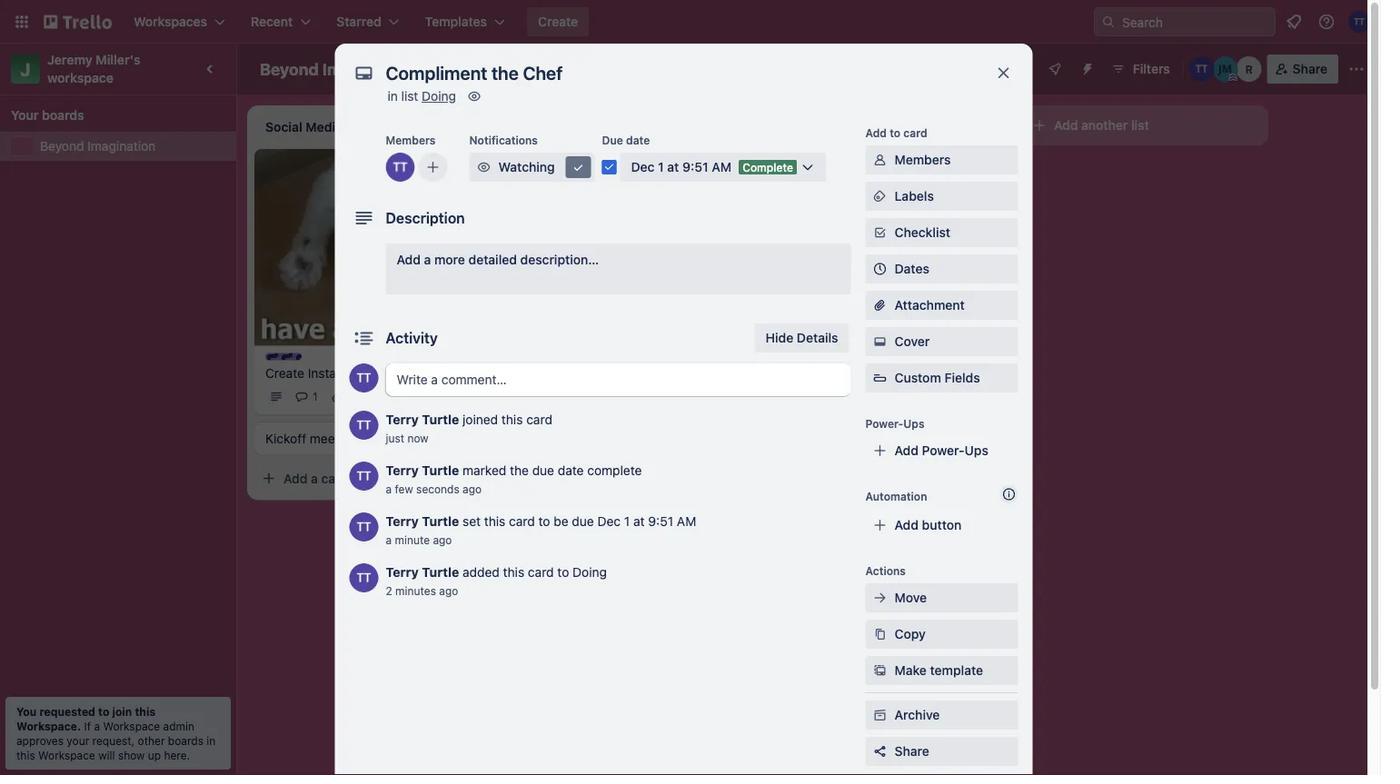 Task type: describe. For each thing, give the bounding box(es) containing it.
kickoff
[[265, 431, 306, 446]]

admin
[[163, 720, 194, 733]]

more
[[435, 252, 465, 267]]

1 horizontal spatial add a card
[[542, 274, 606, 289]]

hide
[[766, 330, 794, 345]]

just now link
[[386, 432, 429, 444]]

terry turtle marked the due date complete a few seconds ago
[[386, 463, 642, 495]]

0 vertical spatial at
[[667, 160, 679, 175]]

1 vertical spatial power-
[[922, 443, 965, 458]]

sm image for labels
[[871, 187, 889, 205]]

sm image for watching
[[475, 158, 493, 176]]

thoughts thinking
[[524, 157, 592, 184]]

date inside terry turtle marked the due date complete a few seconds ago
[[558, 463, 584, 478]]

add down automation
[[895, 518, 919, 533]]

r
[[1246, 63, 1253, 75]]

show menu image
[[1348, 60, 1366, 78]]

workspace.
[[16, 720, 81, 733]]

filters
[[1133, 61, 1170, 76]]

thinking link
[[524, 167, 734, 185]]

if
[[84, 720, 91, 733]]

sm image for checklist
[[871, 224, 889, 242]]

0 horizontal spatial beyond
[[40, 139, 84, 154]]

color: purple, title: none image
[[265, 353, 302, 360]]

in list doing
[[388, 89, 456, 104]]

add to card
[[866, 126, 928, 139]]

detailed
[[469, 252, 517, 267]]

terry turtle (terryturtle) image down dec 1 at 9:51 am on the top
[[716, 229, 738, 251]]

meeting
[[310, 431, 357, 446]]

jeremy miller (jeremymiller198) image
[[1213, 56, 1239, 82]]

sm image for copy
[[871, 625, 889, 644]]

primary element
[[0, 0, 1382, 44]]

approves
[[16, 734, 64, 747]]

a few seconds ago link
[[386, 483, 482, 495]]

add inside "link"
[[397, 252, 421, 267]]

terry turtle added this card to doing 2 minutes ago
[[386, 565, 607, 597]]

back to home image
[[44, 7, 112, 36]]

add button button
[[866, 511, 1018, 540]]

labels link
[[866, 182, 1018, 211]]

1 vertical spatial workspace
[[38, 749, 95, 762]]

kickoff meeting link
[[265, 429, 476, 448]]

show
[[118, 749, 145, 762]]

turtle for joined this card
[[422, 412, 459, 427]]

kickoff meeting
[[265, 431, 357, 446]]

miller's
[[96, 52, 141, 67]]

terry turtle (terryturtle) image up joined
[[458, 386, 480, 408]]

your boards
[[11, 108, 84, 123]]

1 vertical spatial beyond imagination
[[40, 139, 156, 154]]

Dec 1 checkbox
[[549, 229, 605, 251]]

added
[[463, 565, 500, 580]]

add right the complete
[[800, 165, 824, 180]]

dec for dec 1 at 9:51 am
[[631, 160, 655, 175]]

in inside if a workspace admin approves your request, other boards in this workspace will show up here.
[[207, 734, 216, 747]]

create instagram
[[265, 365, 366, 380]]

just
[[386, 432, 405, 444]]

add left another
[[1054, 118, 1078, 133]]

sm image inside watching button
[[569, 158, 588, 176]]

terry turtle (terryturtle) image left just
[[349, 411, 379, 440]]

dates button
[[866, 254, 1018, 284]]

attachment
[[895, 298, 965, 313]]

join
[[112, 705, 132, 718]]

details
[[797, 330, 838, 345]]

dec 1
[[571, 234, 599, 246]]

turtle for marked the due date complete
[[422, 463, 459, 478]]

create for create
[[538, 14, 578, 29]]

archive link
[[866, 701, 1018, 730]]

a down 'description…'
[[569, 274, 576, 289]]

card inside terry turtle set this card to be due dec 1 at 9:51 am a minute ago
[[509, 514, 535, 529]]

description
[[386, 210, 465, 227]]

board
[[524, 61, 560, 76]]

ago inside terry turtle marked the due date complete a few seconds ago
[[463, 483, 482, 495]]

template
[[930, 663, 984, 678]]

dec inside terry turtle set this card to be due dec 1 at 9:51 am a minute ago
[[598, 514, 621, 529]]

custom
[[895, 370, 941, 385]]

your boards with 1 items element
[[11, 105, 216, 126]]

hide details
[[766, 330, 838, 345]]

j
[[20, 58, 31, 80]]

add button
[[895, 518, 962, 533]]

filters button
[[1106, 55, 1176, 84]]

doing inside terry turtle added this card to doing 2 minutes ago
[[573, 565, 607, 580]]

add down kickoff
[[284, 471, 308, 486]]

add a card button for create from template… image
[[254, 464, 458, 493]]

card down the meeting
[[321, 471, 348, 486]]

few
[[395, 483, 413, 495]]

terry turtle (terryturtle) image left 2
[[349, 564, 379, 593]]

ups inside add power-ups link
[[965, 443, 989, 458]]

list inside add another list button
[[1132, 118, 1149, 133]]

a inside if a workspace admin approves your request, other boards in this workspace will show up here.
[[94, 720, 100, 733]]

minute
[[395, 534, 430, 546]]

watching
[[499, 160, 555, 175]]

share for the rightmost "share" button
[[1293, 61, 1328, 76]]

0 horizontal spatial ups
[[904, 417, 925, 430]]

2 minutes ago link
[[386, 584, 458, 597]]

terry for set this card to be due dec 1 at 9:51 am
[[386, 514, 419, 529]]

add down 'description…'
[[542, 274, 566, 289]]

this for set
[[484, 514, 506, 529]]

members link
[[866, 145, 1018, 175]]

add a more detailed description…
[[397, 252, 599, 267]]

Mark due date as complete checkbox
[[602, 160, 617, 175]]

boards inside if a workspace admin approves your request, other boards in this workspace will show up here.
[[168, 734, 204, 747]]

a right the complete
[[827, 165, 834, 180]]

0 vertical spatial workspace
[[103, 720, 160, 733]]

checklist link
[[866, 218, 1018, 247]]

be
[[554, 514, 569, 529]]

imagination inside board name text field
[[322, 59, 415, 79]]

set
[[463, 514, 481, 529]]

open information menu image
[[1318, 13, 1336, 31]]

card inside terry turtle joined this card just now
[[526, 412, 553, 427]]

sm image for cover
[[871, 333, 889, 351]]

make template link
[[866, 656, 1018, 685]]

ago inside terry turtle set this card to be due dec 1 at 9:51 am a minute ago
[[433, 534, 452, 546]]

due inside terry turtle marked the due date complete a few seconds ago
[[532, 463, 554, 478]]

move
[[895, 590, 927, 605]]

button
[[922, 518, 962, 533]]

this inside if a workspace admin approves your request, other boards in this workspace will show up here.
[[16, 749, 35, 762]]

share for "share" button to the left
[[895, 744, 930, 759]]

create button
[[527, 7, 589, 36]]

the
[[510, 463, 529, 478]]

0 horizontal spatial share button
[[866, 737, 1018, 766]]

sm image for members
[[871, 151, 889, 169]]

terry for added this card to doing
[[386, 565, 419, 580]]

a inside terry turtle marked the due date complete a few seconds ago
[[386, 483, 392, 495]]

create from template… image
[[465, 471, 480, 486]]

a inside terry turtle set this card to be due dec 1 at 9:51 am a minute ago
[[386, 534, 392, 546]]

1 inside dec 1 checkbox
[[594, 234, 599, 246]]

thoughts
[[542, 157, 592, 170]]

1 horizontal spatial am
[[712, 160, 732, 175]]

another
[[1082, 118, 1128, 133]]

1 horizontal spatial share button
[[1268, 55, 1339, 84]]

doing link
[[422, 89, 456, 104]]

fields
[[945, 370, 980, 385]]

1 vertical spatial add a card button
[[513, 267, 716, 296]]

workspace visible image
[[468, 62, 482, 76]]

add power-ups link
[[866, 436, 1018, 465]]

add members to card image
[[426, 158, 440, 176]]



Task type: vqa. For each thing, say whether or not it's contained in the screenshot.
Checklist
yes



Task type: locate. For each thing, give the bounding box(es) containing it.
1 vertical spatial date
[[558, 463, 584, 478]]

due inside terry turtle set this card to be due dec 1 at 9:51 am a minute ago
[[572, 514, 594, 529]]

2 horizontal spatial add a card button
[[771, 158, 974, 187]]

sm image inside make template link
[[871, 662, 889, 680]]

workspace down join
[[103, 720, 160, 733]]

beyond imagination up the in list doing
[[260, 59, 415, 79]]

this inside terry turtle added this card to doing 2 minutes ago
[[503, 565, 525, 580]]

1 down instagram
[[349, 390, 354, 403]]

to left join
[[98, 705, 109, 718]]

ups up add power-ups
[[904, 417, 925, 430]]

a down kickoff meeting
[[311, 471, 318, 486]]

terry up few
[[386, 463, 419, 478]]

3 turtle from the top
[[422, 514, 459, 529]]

color: bold red, title: "thoughts" element
[[524, 156, 592, 170]]

sm image down actions
[[871, 589, 889, 607]]

if a workspace admin approves your request, other boards in this workspace will show up here.
[[16, 720, 216, 762]]

this for joined
[[502, 412, 523, 427]]

terry turtle (terryturtle) image left minute
[[349, 513, 379, 542]]

0 vertical spatial power-
[[866, 417, 904, 430]]

0 horizontal spatial power-
[[866, 417, 904, 430]]

sm image down the 'notifications'
[[475, 158, 493, 176]]

you requested to join this workspace.
[[16, 705, 156, 733]]

custom fields button
[[866, 369, 1018, 387]]

members
[[386, 134, 436, 146], [895, 152, 951, 167]]

power-ups
[[866, 417, 925, 430]]

1 vertical spatial am
[[677, 514, 697, 529]]

2 horizontal spatial dec
[[631, 160, 655, 175]]

0 horizontal spatial at
[[634, 514, 645, 529]]

this inside terry turtle joined this card just now
[[502, 412, 523, 427]]

terry turtle (terryturtle) image up kickoff meeting link
[[349, 364, 379, 393]]

1 horizontal spatial dec
[[598, 514, 621, 529]]

0 horizontal spatial due
[[532, 463, 554, 478]]

sm image inside cover link
[[871, 333, 889, 351]]

add a card button down dec 1
[[513, 267, 716, 296]]

this down the approves
[[16, 749, 35, 762]]

due date
[[602, 134, 650, 146]]

share left show menu icon
[[1293, 61, 1328, 76]]

1 vertical spatial share
[[895, 744, 930, 759]]

dec
[[631, 160, 655, 175], [571, 234, 591, 246], [598, 514, 621, 529]]

beyond inside board name text field
[[260, 59, 319, 79]]

0 vertical spatial beyond
[[260, 59, 319, 79]]

sm image inside watching button
[[475, 158, 493, 176]]

am inside terry turtle set this card to be due dec 1 at 9:51 am a minute ago
[[677, 514, 697, 529]]

boards right your
[[42, 108, 84, 123]]

0 vertical spatial ago
[[463, 483, 482, 495]]

this inside you requested to join this workspace.
[[135, 705, 156, 718]]

a minute ago link
[[386, 534, 452, 546]]

sm image
[[465, 87, 484, 105], [871, 151, 889, 169], [475, 158, 493, 176], [871, 187, 889, 205], [871, 333, 889, 351], [871, 706, 889, 724]]

due
[[532, 463, 554, 478], [572, 514, 594, 529]]

jeremy
[[47, 52, 93, 67]]

0 vertical spatial beyond imagination
[[260, 59, 415, 79]]

sm image inside checklist link
[[871, 224, 889, 242]]

0 vertical spatial share button
[[1268, 55, 1339, 84]]

you
[[16, 705, 37, 718]]

1 vertical spatial add a card
[[542, 274, 606, 289]]

1 horizontal spatial boards
[[168, 734, 204, 747]]

1 vertical spatial list
[[1132, 118, 1149, 133]]

1 vertical spatial at
[[634, 514, 645, 529]]

rubyanndersson (rubyanndersson) image
[[1237, 56, 1262, 82]]

sm image down 'workspace visible' image
[[465, 87, 484, 105]]

here.
[[164, 749, 190, 762]]

members up add members to card image
[[386, 134, 436, 146]]

ups
[[904, 417, 925, 430], [965, 443, 989, 458]]

sm image left checklist
[[871, 224, 889, 242]]

a left minute
[[386, 534, 392, 546]]

0 vertical spatial create
[[538, 14, 578, 29]]

0 horizontal spatial create
[[265, 365, 304, 380]]

1 horizontal spatial power-
[[922, 443, 965, 458]]

sm image inside labels 'link'
[[871, 187, 889, 205]]

will
[[98, 749, 115, 762]]

1 vertical spatial boards
[[168, 734, 204, 747]]

4 terry from the top
[[386, 565, 419, 580]]

boards down admin
[[168, 734, 204, 747]]

0 horizontal spatial add a card button
[[254, 464, 458, 493]]

0 vertical spatial imagination
[[322, 59, 415, 79]]

archive
[[895, 708, 940, 723]]

this inside terry turtle set this card to be due dec 1 at 9:51 am a minute ago
[[484, 514, 506, 529]]

add a card button down kickoff meeting link
[[254, 464, 458, 493]]

1 horizontal spatial doing
[[573, 565, 607, 580]]

Write a comment text field
[[386, 364, 851, 396]]

terry turtle set this card to be due dec 1 at 9:51 am a minute ago
[[386, 514, 697, 546]]

am
[[712, 160, 732, 175], [677, 514, 697, 529]]

terry turtle (terryturtle) image down kickoff meeting link
[[349, 462, 379, 491]]

1 right 'mark due date as complete' icon
[[658, 160, 664, 175]]

1 down 'complete'
[[624, 514, 630, 529]]

card up members link
[[904, 126, 928, 139]]

boards inside "element"
[[42, 108, 84, 123]]

2
[[386, 584, 392, 597]]

terry turtle (terryturtle) image left add members to card image
[[386, 153, 415, 182]]

notifications
[[469, 134, 538, 146]]

power- down custom
[[866, 417, 904, 430]]

turtle up 2 minutes ago link
[[422, 565, 459, 580]]

1 vertical spatial imagination
[[88, 139, 156, 154]]

1 horizontal spatial add a card button
[[513, 267, 716, 296]]

1 turtle from the top
[[422, 412, 459, 427]]

share down archive on the right bottom of the page
[[895, 744, 930, 759]]

instagram
[[308, 365, 366, 380]]

sm image for make template
[[871, 662, 889, 680]]

create instagram link
[[265, 364, 476, 382]]

card down 'description…'
[[579, 274, 606, 289]]

1 horizontal spatial beyond
[[260, 59, 319, 79]]

this right set
[[484, 514, 506, 529]]

add
[[1054, 118, 1078, 133], [866, 126, 887, 139], [800, 165, 824, 180], [397, 252, 421, 267], [542, 274, 566, 289], [895, 443, 919, 458], [284, 471, 308, 486], [895, 518, 919, 533]]

minutes
[[395, 584, 436, 597]]

ups down fields
[[965, 443, 989, 458]]

1 vertical spatial dec
[[571, 234, 591, 246]]

create inside 'button'
[[538, 14, 578, 29]]

2 vertical spatial dec
[[598, 514, 621, 529]]

card right the complete
[[838, 165, 864, 180]]

2 terry from the top
[[386, 463, 419, 478]]

terry turtle (terryturtle) image
[[1189, 56, 1215, 82], [716, 229, 738, 251], [349, 364, 379, 393], [349, 411, 379, 440], [349, 462, 379, 491], [349, 513, 379, 542]]

sm image down add to card
[[871, 151, 889, 169]]

attachment button
[[866, 291, 1018, 320]]

create down "color: purple, title: none" image
[[265, 365, 304, 380]]

dates
[[895, 261, 930, 276]]

1 vertical spatial ups
[[965, 443, 989, 458]]

to left be at the bottom left
[[539, 514, 550, 529]]

1 vertical spatial create
[[265, 365, 304, 380]]

0 vertical spatial dec
[[631, 160, 655, 175]]

turtle inside terry turtle joined this card just now
[[422, 412, 459, 427]]

card inside terry turtle added this card to doing 2 minutes ago
[[528, 565, 554, 580]]

to down terry turtle set this card to be due dec 1 at 9:51 am a minute ago
[[558, 565, 569, 580]]

a left few
[[386, 483, 392, 495]]

sm image left cover
[[871, 333, 889, 351]]

add a card for create from template… icon
[[800, 165, 864, 180]]

complete
[[587, 463, 642, 478]]

members up labels
[[895, 152, 951, 167]]

1 vertical spatial members
[[895, 152, 951, 167]]

search image
[[1102, 15, 1116, 29]]

4 turtle from the top
[[422, 565, 459, 580]]

terry for joined this card
[[386, 412, 419, 427]]

move link
[[866, 584, 1018, 613]]

r button
[[1237, 56, 1262, 82]]

add another list
[[1054, 118, 1149, 133]]

1 vertical spatial due
[[572, 514, 594, 529]]

beyond imagination link
[[40, 137, 225, 155]]

a right if
[[94, 720, 100, 733]]

2 vertical spatial add a card button
[[254, 464, 458, 493]]

doing
[[422, 89, 456, 104], [573, 565, 607, 580]]

sm image
[[569, 158, 588, 176], [871, 224, 889, 242], [871, 589, 889, 607], [871, 625, 889, 644], [871, 662, 889, 680]]

create up board
[[538, 14, 578, 29]]

share button down archive link
[[866, 737, 1018, 766]]

turtle up now
[[422, 412, 459, 427]]

activity
[[386, 329, 438, 347]]

0 horizontal spatial am
[[677, 514, 697, 529]]

turtle up seconds at the bottom left of the page
[[422, 463, 459, 478]]

1 vertical spatial 9:51
[[648, 514, 674, 529]]

sm image inside copy link
[[871, 625, 889, 644]]

0 horizontal spatial members
[[386, 134, 436, 146]]

1 vertical spatial beyond
[[40, 139, 84, 154]]

cover
[[895, 334, 930, 349]]

terry turtle (terryturtle) image right the open information menu 'image' in the top right of the page
[[1349, 11, 1371, 33]]

other
[[138, 734, 165, 747]]

beyond imagination
[[260, 59, 415, 79], [40, 139, 156, 154]]

ago inside terry turtle added this card to doing 2 minutes ago
[[439, 584, 458, 597]]

0 horizontal spatial beyond imagination
[[40, 139, 156, 154]]

share button
[[1268, 55, 1339, 84], [866, 737, 1018, 766]]

terry up 2
[[386, 565, 419, 580]]

imagination down your boards with 1 items "element"
[[88, 139, 156, 154]]

in left doing link
[[388, 89, 398, 104]]

this right the "added"
[[503, 565, 525, 580]]

turtle inside terry turtle set this card to be due dec 1 at 9:51 am a minute ago
[[422, 514, 459, 529]]

turtle for set this card to be due dec 1 at 9:51 am
[[422, 514, 459, 529]]

ago right minute
[[433, 534, 452, 546]]

cover link
[[866, 327, 1018, 356]]

dec 1 at 9:51 am
[[631, 160, 732, 175]]

beyond imagination inside board name text field
[[260, 59, 415, 79]]

0 vertical spatial share
[[1293, 61, 1328, 76]]

0 vertical spatial am
[[712, 160, 732, 175]]

add power-ups
[[895, 443, 989, 458]]

0 horizontal spatial workspace
[[38, 749, 95, 762]]

terry for marked the due date complete
[[386, 463, 419, 478]]

sm image inside members link
[[871, 151, 889, 169]]

0 horizontal spatial dec
[[571, 234, 591, 246]]

0 vertical spatial ups
[[904, 417, 925, 430]]

1 horizontal spatial in
[[388, 89, 398, 104]]

to up members link
[[890, 126, 901, 139]]

add a more detailed description… link
[[386, 244, 851, 294]]

copy link
[[866, 620, 1018, 649]]

dec down due date
[[631, 160, 655, 175]]

1 horizontal spatial 9:51
[[683, 160, 709, 175]]

automation image
[[1073, 55, 1099, 80]]

1 horizontal spatial members
[[895, 152, 951, 167]]

dec right be at the bottom left
[[598, 514, 621, 529]]

customize views image
[[580, 60, 598, 78]]

1 vertical spatial ago
[[433, 534, 452, 546]]

0 notifications image
[[1283, 11, 1305, 33]]

add down power-ups
[[895, 443, 919, 458]]

workspace
[[103, 720, 160, 733], [38, 749, 95, 762]]

terry inside terry turtle joined this card just now
[[386, 412, 419, 427]]

0 vertical spatial date
[[626, 134, 650, 146]]

marked
[[463, 463, 507, 478]]

date right due
[[626, 134, 650, 146]]

sm image inside 'move' link
[[871, 589, 889, 607]]

terry inside terry turtle added this card to doing 2 minutes ago
[[386, 565, 419, 580]]

add left more
[[397, 252, 421, 267]]

0 vertical spatial add a card
[[800, 165, 864, 180]]

at
[[667, 160, 679, 175], [634, 514, 645, 529]]

ago down marked
[[463, 483, 482, 495]]

0 horizontal spatial in
[[207, 734, 216, 747]]

power- down power-ups
[[922, 443, 965, 458]]

1 horizontal spatial workspace
[[103, 720, 160, 733]]

None text field
[[377, 56, 977, 89]]

ago right minutes
[[439, 584, 458, 597]]

dec up 'description…'
[[571, 234, 591, 246]]

1 terry from the top
[[386, 412, 419, 427]]

0 vertical spatial boards
[[42, 108, 84, 123]]

1 horizontal spatial date
[[626, 134, 650, 146]]

0 horizontal spatial add a card
[[284, 471, 348, 486]]

0 vertical spatial due
[[532, 463, 554, 478]]

to inside terry turtle added this card to doing 2 minutes ago
[[558, 565, 569, 580]]

1 vertical spatial doing
[[573, 565, 607, 580]]

terry up minute
[[386, 514, 419, 529]]

1 horizontal spatial create
[[538, 14, 578, 29]]

0 horizontal spatial share
[[895, 744, 930, 759]]

add up members link
[[866, 126, 887, 139]]

add a card
[[800, 165, 864, 180], [542, 274, 606, 289], [284, 471, 348, 486]]

turtle inside terry turtle added this card to doing 2 minutes ago
[[422, 565, 459, 580]]

share
[[1293, 61, 1328, 76], [895, 744, 930, 759]]

2 horizontal spatial add a card
[[800, 165, 864, 180]]

0 vertical spatial in
[[388, 89, 398, 104]]

mark due date as complete image
[[602, 160, 617, 175]]

thinking
[[524, 169, 574, 184]]

watching button
[[469, 153, 595, 182]]

terry turtle joined this card just now
[[386, 412, 553, 444]]

0 vertical spatial 9:51
[[683, 160, 709, 175]]

1 down create instagram
[[313, 390, 318, 403]]

0 vertical spatial list
[[401, 89, 418, 104]]

this right join
[[135, 705, 156, 718]]

imagination
[[322, 59, 415, 79], [88, 139, 156, 154]]

request,
[[92, 734, 135, 747]]

2 vertical spatial add a card
[[284, 471, 348, 486]]

this right joined
[[502, 412, 523, 427]]

add a card button down add to card
[[771, 158, 974, 187]]

sm image left 'mark due date as complete' icon
[[569, 158, 588, 176]]

add another list button
[[1022, 105, 1269, 145]]

create from template… image
[[982, 165, 996, 180]]

to inside you requested to join this workspace.
[[98, 705, 109, 718]]

1 up 'description…'
[[594, 234, 599, 246]]

terry turtle (terryturtle) image left the r
[[1189, 56, 1215, 82]]

date left 'complete'
[[558, 463, 584, 478]]

1 horizontal spatial imagination
[[322, 59, 415, 79]]

1 horizontal spatial beyond imagination
[[260, 59, 415, 79]]

board link
[[493, 55, 570, 84]]

terry inside terry turtle set this card to be due dec 1 at 9:51 am a minute ago
[[386, 514, 419, 529]]

in
[[388, 89, 398, 104], [207, 734, 216, 747]]

sm image for move
[[871, 589, 889, 607]]

add a card button for create from template… icon
[[771, 158, 974, 187]]

complete
[[743, 161, 793, 174]]

0 horizontal spatial date
[[558, 463, 584, 478]]

Board name text field
[[251, 55, 424, 84]]

sm image for archive
[[871, 706, 889, 724]]

terry turtle (terryturtle) image
[[1349, 11, 1371, 33], [386, 153, 415, 182], [458, 386, 480, 408], [349, 564, 379, 593]]

9:51 inside terry turtle set this card to be due dec 1 at 9:51 am a minute ago
[[648, 514, 674, 529]]

share button down the 0 notifications image
[[1268, 55, 1339, 84]]

a
[[827, 165, 834, 180], [424, 252, 431, 267], [569, 274, 576, 289], [311, 471, 318, 486], [386, 483, 392, 495], [386, 534, 392, 546], [94, 720, 100, 733]]

1 horizontal spatial list
[[1132, 118, 1149, 133]]

your
[[11, 108, 39, 123]]

turtle for added this card to doing
[[422, 565, 459, 580]]

actions
[[866, 564, 906, 577]]

turtle up the a minute ago link
[[422, 514, 459, 529]]

sm image inside archive link
[[871, 706, 889, 724]]

list right another
[[1132, 118, 1149, 133]]

1 inside terry turtle set this card to be due dec 1 at 9:51 am a minute ago
[[624, 514, 630, 529]]

0 horizontal spatial boards
[[42, 108, 84, 123]]

due right the
[[532, 463, 554, 478]]

create for create instagram
[[265, 365, 304, 380]]

2 vertical spatial ago
[[439, 584, 458, 597]]

3 terry from the top
[[386, 514, 419, 529]]

copy
[[895, 627, 926, 642]]

0 vertical spatial members
[[386, 134, 436, 146]]

1 vertical spatial in
[[207, 734, 216, 747]]

sm image left labels
[[871, 187, 889, 205]]

0 horizontal spatial imagination
[[88, 139, 156, 154]]

Search field
[[1116, 8, 1275, 35]]

seconds
[[416, 483, 460, 495]]

add a card down kickoff meeting
[[284, 471, 348, 486]]

2 turtle from the top
[[422, 463, 459, 478]]

0 horizontal spatial doing
[[422, 89, 456, 104]]

0 horizontal spatial 9:51
[[648, 514, 674, 529]]

doing down the star or unstar board "icon" on the top
[[422, 89, 456, 104]]

card left be at the bottom left
[[509, 514, 535, 529]]

0 vertical spatial doing
[[422, 89, 456, 104]]

add a card for create from template… image
[[284, 471, 348, 486]]

add a card down 'description…'
[[542, 274, 606, 289]]

card up the
[[526, 412, 553, 427]]

joined
[[463, 412, 498, 427]]

to inside terry turtle set this card to be due dec 1 at 9:51 am a minute ago
[[539, 514, 550, 529]]

1 horizontal spatial share
[[1293, 61, 1328, 76]]

ago
[[463, 483, 482, 495], [433, 534, 452, 546], [439, 584, 458, 597]]

0 horizontal spatial list
[[401, 89, 418, 104]]

a inside "link"
[[424, 252, 431, 267]]

doing down terry turtle set this card to be due dec 1 at 9:51 am a minute ago
[[573, 565, 607, 580]]

terry
[[386, 412, 419, 427], [386, 463, 419, 478], [386, 514, 419, 529], [386, 565, 419, 580]]

1 vertical spatial share button
[[866, 737, 1018, 766]]

power ups image
[[1048, 62, 1062, 76]]

turtle inside terry turtle marked the due date complete a few seconds ago
[[422, 463, 459, 478]]

checklist
[[895, 225, 951, 240]]

automation
[[866, 490, 928, 503]]

list left doing link
[[401, 89, 418, 104]]

terry up just now link
[[386, 412, 419, 427]]

card
[[904, 126, 928, 139], [838, 165, 864, 180], [579, 274, 606, 289], [526, 412, 553, 427], [321, 471, 348, 486], [509, 514, 535, 529], [528, 565, 554, 580]]

at inside terry turtle set this card to be due dec 1 at 9:51 am a minute ago
[[634, 514, 645, 529]]

this for added
[[503, 565, 525, 580]]

dec inside dec 1 checkbox
[[571, 234, 591, 246]]

star or unstar board image
[[435, 62, 449, 76]]

add a card button
[[771, 158, 974, 187], [513, 267, 716, 296], [254, 464, 458, 493]]

requested
[[39, 705, 95, 718]]

make
[[895, 663, 927, 678]]

0 vertical spatial add a card button
[[771, 158, 974, 187]]

description…
[[520, 252, 599, 267]]

workspace down your
[[38, 749, 95, 762]]

1 horizontal spatial at
[[667, 160, 679, 175]]

1 horizontal spatial due
[[572, 514, 594, 529]]

sm image left make
[[871, 662, 889, 680]]

1 horizontal spatial ups
[[965, 443, 989, 458]]

make template
[[895, 663, 984, 678]]

a left more
[[424, 252, 431, 267]]

sm image left archive on the right bottom of the page
[[871, 706, 889, 724]]

to
[[890, 126, 901, 139], [539, 514, 550, 529], [558, 565, 569, 580], [98, 705, 109, 718]]

date
[[626, 134, 650, 146], [558, 463, 584, 478]]

terry inside terry turtle marked the due date complete a few seconds ago
[[386, 463, 419, 478]]

your
[[67, 734, 89, 747]]

dec for dec 1
[[571, 234, 591, 246]]

imagination up the in list doing
[[322, 59, 415, 79]]

labels
[[895, 189, 934, 204]]



